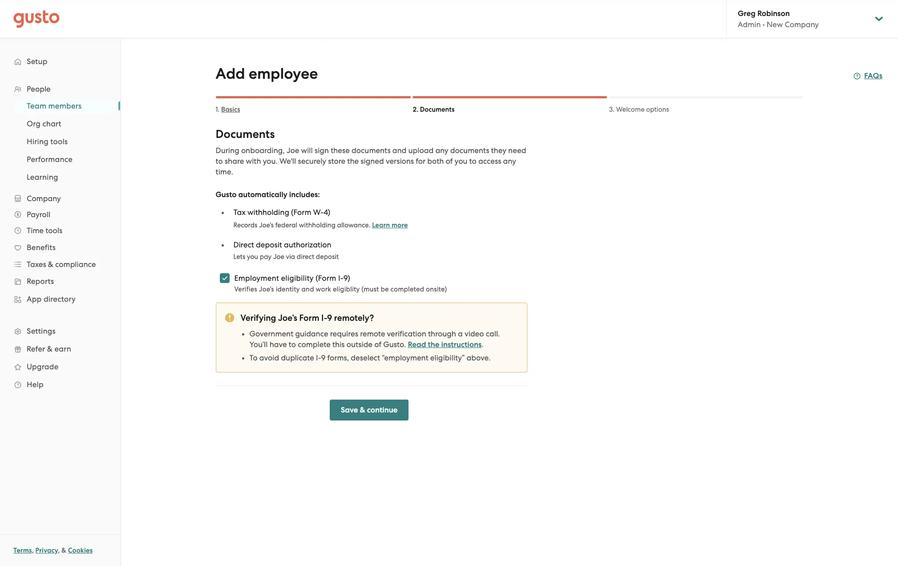 Task type: describe. For each thing, give the bounding box(es) containing it.
to inside the government guidance requires remote verification through a video call. you'll have to complete this outside of gusto.
[[289, 340, 296, 349]]

employee
[[249, 65, 318, 83]]

gusto navigation element
[[0, 38, 120, 408]]

authorization
[[284, 240, 331, 249]]

org chart link
[[16, 116, 111, 132]]

video
[[465, 329, 484, 338]]

greg robinson admin • new company
[[738, 9, 819, 29]]

of inside during onboarding, joe will sign these documents and upload any documents they need to share with you. we'll securely store the signed versions for both of you to access any time.
[[446, 157, 453, 166]]

benefits
[[27, 243, 56, 252]]

versions
[[386, 157, 414, 166]]

learning link
[[16, 169, 111, 185]]

instructions
[[441, 340, 482, 349]]

securely
[[298, 157, 326, 166]]

remote
[[360, 329, 385, 338]]

(must
[[361, 285, 379, 293]]

company inside dropdown button
[[27, 194, 61, 203]]

hiring tools link
[[16, 134, 111, 150]]

save & continue button
[[330, 400, 409, 421]]

0 vertical spatial any
[[435, 146, 448, 155]]

time.
[[216, 167, 233, 176]]

9 for forms,
[[321, 353, 325, 362]]

store
[[328, 157, 345, 166]]

members
[[48, 101, 82, 110]]

list containing tax withholding (form w-4)
[[220, 200, 527, 262]]

tax withholding (form w-4) records joe's federal withholding allowance. learn more
[[233, 208, 408, 229]]

gusto.
[[383, 340, 406, 349]]

continue
[[367, 405, 398, 415]]

completed
[[391, 285, 424, 293]]

form
[[299, 313, 319, 323]]

outside
[[347, 340, 372, 349]]

list containing people
[[0, 81, 120, 393]]

sign
[[315, 146, 329, 155]]

compliance
[[55, 260, 96, 269]]

save
[[341, 405, 358, 415]]

direct
[[297, 253, 314, 261]]

the inside list
[[428, 340, 439, 349]]

basics
[[221, 105, 240, 113]]

these
[[331, 146, 350, 155]]

during
[[216, 146, 239, 155]]

time
[[27, 226, 44, 235]]

org
[[27, 119, 41, 128]]

includes:
[[289, 190, 320, 199]]

company inside greg robinson admin • new company
[[785, 20, 819, 29]]

onboarding,
[[241, 146, 285, 155]]

joe's for verifies
[[259, 285, 274, 293]]

eligiblity
[[333, 285, 360, 293]]

you inside during onboarding, joe will sign these documents and upload any documents they need to share with you. we'll securely store the signed versions for both of you to access any time.
[[455, 157, 467, 166]]

1 vertical spatial any
[[503, 157, 516, 166]]

i- for (form
[[338, 274, 343, 283]]

welcome options
[[616, 105, 669, 113]]

forms,
[[327, 353, 349, 362]]

1 documents from the left
[[352, 146, 391, 155]]

help
[[27, 380, 44, 389]]

people
[[27, 85, 51, 93]]

federal
[[275, 221, 297, 229]]

1 vertical spatial and
[[302, 285, 314, 293]]

gusto automatically includes:
[[216, 190, 320, 199]]

duplicate
[[281, 353, 314, 362]]

will
[[301, 146, 313, 155]]

records
[[233, 221, 257, 229]]

a
[[458, 329, 463, 338]]

refer & earn
[[27, 344, 71, 353]]

you'll
[[249, 340, 268, 349]]

i- for duplicate
[[316, 353, 321, 362]]

tax
[[233, 208, 246, 217]]

they
[[491, 146, 506, 155]]

1 horizontal spatial deposit
[[316, 253, 339, 261]]

upload
[[408, 146, 434, 155]]

be
[[381, 285, 389, 293]]

remotely?
[[334, 313, 374, 323]]

share
[[225, 157, 244, 166]]

verification
[[387, 329, 426, 338]]

greg
[[738, 9, 756, 18]]

verifying joe's form i-9 remotely?
[[241, 313, 374, 323]]

both
[[427, 157, 444, 166]]

1 vertical spatial withholding
[[299, 221, 335, 229]]

read
[[408, 340, 426, 349]]

work
[[316, 285, 331, 293]]

time tools button
[[9, 223, 111, 239]]

verifying
[[241, 313, 276, 323]]

payroll button
[[9, 206, 111, 223]]

read the instructions list
[[241, 328, 518, 363]]

allowance.
[[337, 221, 370, 229]]

faqs button
[[854, 71, 883, 81]]

setup link
[[9, 53, 111, 69]]

call.
[[486, 329, 500, 338]]

need
[[508, 146, 526, 155]]

signed
[[361, 157, 384, 166]]

joe inside direct deposit authorization lets you pay joe via direct deposit
[[273, 253, 284, 261]]

government
[[249, 329, 293, 338]]

joe schmoe
[[846, 5, 894, 16]]

(form for withholding
[[291, 208, 311, 217]]

requires
[[330, 329, 358, 338]]

settings
[[27, 327, 56, 336]]

avoid
[[259, 353, 279, 362]]

directory
[[44, 295, 76, 303]]

reports
[[27, 277, 54, 286]]

team
[[27, 101, 46, 110]]

home image
[[13, 10, 60, 28]]

app
[[27, 295, 42, 303]]

options
[[646, 105, 669, 113]]

tools for time tools
[[46, 226, 62, 235]]



Task type: vqa. For each thing, say whether or not it's contained in the screenshot.
timeline
no



Task type: locate. For each thing, give the bounding box(es) containing it.
hiring
[[27, 137, 48, 146]]

1 , from the left
[[32, 546, 34, 554]]

joe left via
[[273, 253, 284, 261]]

more
[[392, 221, 408, 229]]

privacy
[[35, 546, 58, 554]]

to left "access"
[[469, 157, 477, 166]]

Employment eligibility (Form I-9) checkbox
[[215, 268, 234, 288]]

time tools
[[27, 226, 62, 235]]

deposit up pay
[[256, 240, 282, 249]]

team members link
[[16, 98, 111, 114]]

refer & earn link
[[9, 341, 111, 357]]

and inside during onboarding, joe will sign these documents and upload any documents they need to share with you. we'll securely store the signed versions for both of you to access any time.
[[392, 146, 406, 155]]

company
[[785, 20, 819, 29], [27, 194, 61, 203]]

the right the store
[[347, 157, 359, 166]]

"employment
[[382, 353, 428, 362]]

1 vertical spatial (form
[[316, 274, 336, 283]]

joe's left form
[[278, 313, 297, 323]]

faqs
[[864, 71, 883, 81]]

0 vertical spatial documents
[[420, 105, 454, 113]]

tools down org chart link at the left top of the page
[[50, 137, 68, 146]]

1 vertical spatial i-
[[321, 313, 327, 323]]

payroll
[[27, 210, 50, 219]]

9 for remotely?
[[327, 313, 332, 323]]

i- right form
[[321, 313, 327, 323]]

, left the privacy link
[[32, 546, 34, 554]]

verifies
[[234, 285, 257, 293]]

people button
[[9, 81, 111, 97]]

withholding down gusto automatically includes:
[[247, 208, 289, 217]]

(form inside tax withholding (form w-4) records joe's federal withholding allowance. learn more
[[291, 208, 311, 217]]

0 vertical spatial deposit
[[256, 240, 282, 249]]

direct deposit authorization lets you pay joe via direct deposit
[[233, 240, 339, 261]]

1 horizontal spatial and
[[392, 146, 406, 155]]

company right new
[[785, 20, 819, 29]]

terms , privacy , & cookies
[[13, 546, 93, 554]]

& right the taxes
[[48, 260, 53, 269]]

1 horizontal spatial joe
[[287, 146, 299, 155]]

0 vertical spatial company
[[785, 20, 819, 29]]

guidance
[[295, 329, 328, 338]]

0 vertical spatial i-
[[338, 274, 343, 283]]

app directory link
[[9, 291, 111, 307]]

1 horizontal spatial (form
[[316, 274, 336, 283]]

lets
[[233, 253, 245, 261]]

& for compliance
[[48, 260, 53, 269]]

2 vertical spatial i-
[[316, 353, 321, 362]]

1 horizontal spatial 9
[[327, 313, 332, 323]]

0 horizontal spatial of
[[374, 340, 381, 349]]

documents up the 'signed'
[[352, 146, 391, 155]]

1 horizontal spatial the
[[428, 340, 439, 349]]

0 horizontal spatial withholding
[[247, 208, 289, 217]]

gusto
[[216, 190, 237, 199]]

,
[[32, 546, 34, 554], [58, 546, 60, 554]]

9 right form
[[327, 313, 332, 323]]

eligibility"
[[430, 353, 465, 362]]

tools for hiring tools
[[50, 137, 68, 146]]

2 , from the left
[[58, 546, 60, 554]]

any
[[435, 146, 448, 155], [503, 157, 516, 166]]

(form for eligibility
[[316, 274, 336, 283]]

setup
[[27, 57, 47, 66]]

to avoid duplicate i-9 forms, deselect "employment eligibility" above.
[[249, 353, 491, 362]]

0 horizontal spatial deposit
[[256, 240, 282, 249]]

withholding
[[247, 208, 289, 217], [299, 221, 335, 229]]

0 horizontal spatial 9
[[321, 353, 325, 362]]

& inside "link"
[[47, 344, 53, 353]]

joe
[[846, 5, 860, 16], [287, 146, 299, 155], [273, 253, 284, 261]]

1 horizontal spatial withholding
[[299, 221, 335, 229]]

& inside button
[[360, 405, 365, 415]]

0 horizontal spatial ,
[[32, 546, 34, 554]]

2 documents from the left
[[450, 146, 489, 155]]

1 vertical spatial you
[[247, 253, 258, 261]]

the inside during onboarding, joe will sign these documents and upload any documents they need to share with you. we'll securely store the signed versions for both of you to access any time.
[[347, 157, 359, 166]]

1 vertical spatial joe's
[[259, 285, 274, 293]]

government guidance requires remote verification through a video call. you'll have to complete this outside of gusto.
[[249, 329, 500, 349]]

9 inside read the instructions list
[[321, 353, 325, 362]]

1 horizontal spatial company
[[785, 20, 819, 29]]

and up versions
[[392, 146, 406, 155]]

deposit
[[256, 240, 282, 249], [316, 253, 339, 261]]

0 horizontal spatial to
[[216, 157, 223, 166]]

of inside the government guidance requires remote verification through a video call. you'll have to complete this outside of gusto.
[[374, 340, 381, 349]]

learning
[[27, 173, 58, 182]]

0 horizontal spatial (form
[[291, 208, 311, 217]]

1 horizontal spatial i-
[[321, 313, 327, 323]]

basics link
[[221, 105, 240, 113]]

1 horizontal spatial to
[[289, 340, 296, 349]]

joe's down employment
[[259, 285, 274, 293]]

0 vertical spatial and
[[392, 146, 406, 155]]

& for continue
[[360, 405, 365, 415]]

9 left forms,
[[321, 353, 325, 362]]

0 vertical spatial 9
[[327, 313, 332, 323]]

& for earn
[[47, 344, 53, 353]]

2 vertical spatial joe's
[[278, 313, 297, 323]]

, left cookies button
[[58, 546, 60, 554]]

of
[[446, 157, 453, 166], [374, 340, 381, 349]]

refer
[[27, 344, 45, 353]]

schmoe
[[862, 5, 894, 16]]

0 vertical spatial of
[[446, 157, 453, 166]]

above.
[[467, 353, 491, 362]]

tools inside dropdown button
[[46, 226, 62, 235]]

any down need
[[503, 157, 516, 166]]

0 horizontal spatial company
[[27, 194, 61, 203]]

1 horizontal spatial ,
[[58, 546, 60, 554]]

to right have
[[289, 340, 296, 349]]

1 vertical spatial of
[[374, 340, 381, 349]]

cookies button
[[68, 545, 93, 556]]

you left pay
[[247, 253, 258, 261]]

0 vertical spatial withholding
[[247, 208, 289, 217]]

2 horizontal spatial joe
[[846, 5, 860, 16]]

documents up "access"
[[450, 146, 489, 155]]

& inside 'dropdown button'
[[48, 260, 53, 269]]

upgrade link
[[9, 359, 111, 375]]

new
[[767, 20, 783, 29]]

0 vertical spatial joe's
[[259, 221, 274, 229]]

i- down the complete
[[316, 353, 321, 362]]

list
[[0, 81, 120, 393], [0, 97, 120, 186], [220, 200, 527, 262]]

joe's for verifying
[[278, 313, 297, 323]]

you right the both on the top left of page
[[455, 157, 467, 166]]

i- for form
[[321, 313, 327, 323]]

1 horizontal spatial you
[[455, 157, 467, 166]]

verifying joe's form i-9 remotely? alert
[[216, 303, 527, 372]]

2 vertical spatial joe
[[273, 253, 284, 261]]

list containing team members
[[0, 97, 120, 186]]

to
[[216, 157, 223, 166], [469, 157, 477, 166], [289, 340, 296, 349]]

0 vertical spatial the
[[347, 157, 359, 166]]

(form left 'w-'
[[291, 208, 311, 217]]

onsite)
[[426, 285, 447, 293]]

deposit right direct
[[316, 253, 339, 261]]

org chart
[[27, 119, 61, 128]]

tools down payroll dropdown button
[[46, 226, 62, 235]]

1 horizontal spatial any
[[503, 157, 516, 166]]

read the instructions .
[[408, 340, 484, 349]]

read the instructions link
[[408, 340, 482, 349]]

1 vertical spatial joe
[[287, 146, 299, 155]]

0 horizontal spatial documents
[[216, 127, 275, 141]]

automatically
[[238, 190, 287, 199]]

of down remote
[[374, 340, 381, 349]]

1 vertical spatial tools
[[46, 226, 62, 235]]

joe's inside tax withholding (form w-4) records joe's federal withholding allowance. learn more
[[259, 221, 274, 229]]

1 vertical spatial company
[[27, 194, 61, 203]]

1 vertical spatial documents
[[216, 127, 275, 141]]

0 horizontal spatial documents
[[352, 146, 391, 155]]

i- inside read the instructions list
[[316, 353, 321, 362]]

1 vertical spatial the
[[428, 340, 439, 349]]

2 horizontal spatial i-
[[338, 274, 343, 283]]

i- up verifies joe's identity and work eligiblity (must be completed onsite)
[[338, 274, 343, 283]]

joe up we'll
[[287, 146, 299, 155]]

of right the both on the top left of page
[[446, 157, 453, 166]]

1 vertical spatial deposit
[[316, 253, 339, 261]]

& right save on the bottom left
[[360, 405, 365, 415]]

.
[[482, 340, 484, 349]]

documents up the onboarding,
[[216, 127, 275, 141]]

1 horizontal spatial of
[[446, 157, 453, 166]]

joe left schmoe
[[846, 5, 860, 16]]

welcome
[[616, 105, 645, 113]]

through
[[428, 329, 456, 338]]

0 horizontal spatial any
[[435, 146, 448, 155]]

save & continue
[[341, 405, 398, 415]]

2 horizontal spatial to
[[469, 157, 477, 166]]

privacy link
[[35, 546, 58, 554]]

and down eligibility at the left of the page
[[302, 285, 314, 293]]

0 vertical spatial you
[[455, 157, 467, 166]]

joe's left federal
[[259, 221, 274, 229]]

terms link
[[13, 546, 32, 554]]

employment eligibility (form i-9)
[[234, 274, 350, 283]]

the down the through
[[428, 340, 439, 349]]

&
[[48, 260, 53, 269], [47, 344, 53, 353], [360, 405, 365, 415], [61, 546, 66, 554]]

upgrade
[[27, 362, 59, 371]]

app directory
[[27, 295, 76, 303]]

joe's inside verifying joe's form i-9 remotely? alert
[[278, 313, 297, 323]]

0 vertical spatial tools
[[50, 137, 68, 146]]

0 horizontal spatial you
[[247, 253, 258, 261]]

& left earn
[[47, 344, 53, 353]]

joe's
[[259, 221, 274, 229], [259, 285, 274, 293], [278, 313, 297, 323]]

robinson
[[757, 9, 790, 18]]

1 vertical spatial 9
[[321, 353, 325, 362]]

0 vertical spatial (form
[[291, 208, 311, 217]]

joe inside during onboarding, joe will sign these documents and upload any documents they need to share with you. we'll securely store the signed versions for both of you to access any time.
[[287, 146, 299, 155]]

documents up "upload"
[[420, 105, 454, 113]]

0 vertical spatial joe
[[846, 5, 860, 16]]

(form up work
[[316, 274, 336, 283]]

& left cookies
[[61, 546, 66, 554]]

9)
[[343, 274, 350, 283]]

0 horizontal spatial joe
[[273, 253, 284, 261]]

any up the both on the top left of page
[[435, 146, 448, 155]]

team members
[[27, 101, 82, 110]]

0 horizontal spatial and
[[302, 285, 314, 293]]

4)
[[324, 208, 330, 217]]

0 horizontal spatial the
[[347, 157, 359, 166]]

0 horizontal spatial i-
[[316, 353, 321, 362]]

terms
[[13, 546, 32, 554]]

you inside direct deposit authorization lets you pay joe via direct deposit
[[247, 253, 258, 261]]

1 horizontal spatial documents
[[450, 146, 489, 155]]

1 horizontal spatial documents
[[420, 105, 454, 113]]

to up the time.
[[216, 157, 223, 166]]

performance link
[[16, 151, 111, 167]]

with
[[246, 157, 261, 166]]

via
[[286, 253, 295, 261]]

pay
[[260, 253, 272, 261]]

company up payroll
[[27, 194, 61, 203]]

add
[[216, 65, 245, 83]]

withholding down 'w-'
[[299, 221, 335, 229]]

eligibility
[[281, 274, 314, 283]]

company button
[[9, 190, 111, 206]]

add employee
[[216, 65, 318, 83]]

have
[[270, 340, 287, 349]]



